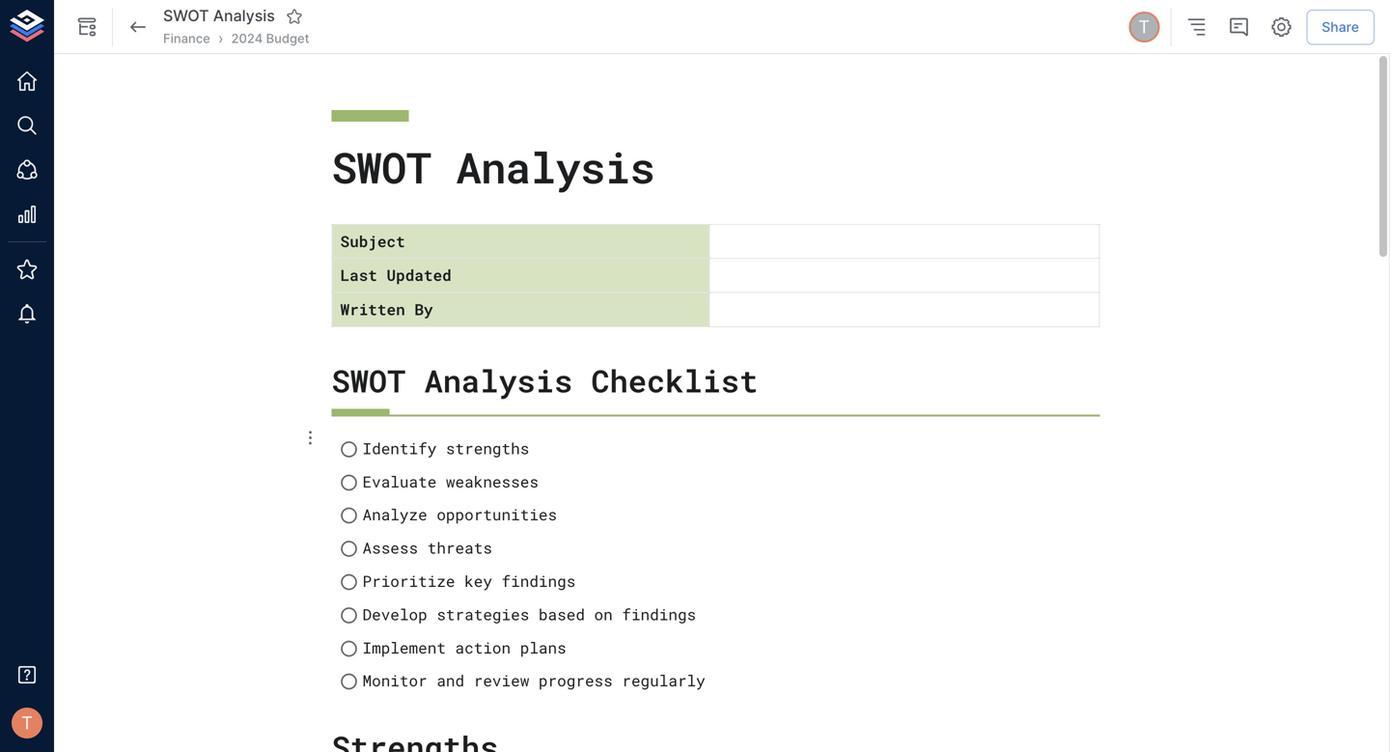 Task type: locate. For each thing, give the bounding box(es) containing it.
on
[[594, 604, 613, 625]]

0 vertical spatial findings
[[502, 571, 576, 591]]

analysis
[[213, 6, 275, 25], [456, 139, 655, 195], [424, 360, 573, 401]]

strengths
[[446, 438, 529, 459]]

0 vertical spatial unchecked image
[[339, 440, 359, 459]]

identify strengths
[[363, 438, 529, 459]]

4 unchecked image from the top
[[339, 606, 359, 625]]

2 vertical spatial unchecked image
[[339, 639, 359, 658]]

findings right on
[[622, 604, 696, 625]]

1 vertical spatial findings
[[622, 604, 696, 625]]

findings up develop strategies based on findings
[[502, 571, 576, 591]]

finance link
[[163, 30, 210, 47]]

findings
[[502, 571, 576, 591], [622, 604, 696, 625]]

1 unchecked image from the top
[[339, 473, 359, 492]]

implement action plans
[[363, 637, 566, 658]]

unchecked image left prioritize
[[339, 573, 359, 592]]

swot up finance
[[163, 6, 209, 25]]

t
[[1139, 16, 1150, 38], [21, 712, 33, 734]]

unchecked image left implement
[[339, 639, 359, 658]]

action
[[455, 637, 511, 658]]

analyze
[[363, 504, 427, 525]]

1 horizontal spatial t button
[[1126, 9, 1163, 45]]

unchecked image for implement
[[339, 639, 359, 658]]

1 vertical spatial unchecked image
[[339, 573, 359, 592]]

1 unchecked image from the top
[[339, 440, 359, 459]]

evaluate
[[363, 471, 437, 492]]

t for t button to the top
[[1139, 16, 1150, 38]]

unchecked image for assess threats
[[339, 539, 359, 559]]

unchecked image
[[339, 440, 359, 459], [339, 573, 359, 592], [339, 639, 359, 658]]

unchecked image left identify
[[339, 440, 359, 459]]

progress
[[539, 670, 613, 691]]

review
[[474, 670, 529, 691]]

unchecked image left analyze
[[339, 506, 359, 525]]

3 unchecked image from the top
[[339, 639, 359, 658]]

unchecked image
[[339, 473, 359, 492], [339, 506, 359, 525], [339, 539, 359, 559], [339, 606, 359, 625], [339, 672, 359, 691]]

unchecked image for monitor and review progress regularly
[[339, 672, 359, 691]]

1 horizontal spatial t
[[1139, 16, 1150, 38]]

1 vertical spatial swot analysis
[[332, 139, 655, 195]]

2 unchecked image from the top
[[339, 506, 359, 525]]

swot down written
[[332, 360, 406, 401]]

swot analysis
[[163, 6, 275, 25], [332, 139, 655, 195]]

settings image
[[1270, 15, 1293, 39]]

1 vertical spatial swot
[[332, 139, 431, 195]]

table of contents image
[[1185, 15, 1208, 39]]

swot up subject
[[332, 139, 431, 195]]

updated
[[387, 265, 452, 285]]

›
[[218, 29, 224, 48]]

0 vertical spatial t
[[1139, 16, 1150, 38]]

written by
[[340, 299, 433, 320]]

unchecked image left develop
[[339, 606, 359, 625]]

swot
[[163, 6, 209, 25], [332, 139, 431, 195], [332, 360, 406, 401]]

monitor
[[363, 670, 427, 691]]

unchecked image left evaluate
[[339, 473, 359, 492]]

favorite image
[[286, 8, 303, 25]]

0 vertical spatial swot
[[163, 6, 209, 25]]

0 horizontal spatial findings
[[502, 571, 576, 591]]

t button
[[1126, 9, 1163, 45], [6, 702, 48, 744]]

and
[[437, 670, 465, 691]]

weaknesses
[[446, 471, 539, 492]]

checklist
[[591, 360, 758, 401]]

0 horizontal spatial t button
[[6, 702, 48, 744]]

finance › 2024 budget
[[163, 29, 309, 48]]

show wiki image
[[75, 15, 98, 39]]

2 unchecked image from the top
[[339, 573, 359, 592]]

evaluate weaknesses
[[363, 471, 539, 492]]

0 horizontal spatial t
[[21, 712, 33, 734]]

3 unchecked image from the top
[[339, 539, 359, 559]]

based
[[539, 604, 585, 625]]

unchecked image left assess
[[339, 539, 359, 559]]

unchecked image for prioritize
[[339, 573, 359, 592]]

finance
[[163, 31, 210, 46]]

budget
[[266, 31, 309, 46]]

threats
[[427, 537, 492, 558]]

1 vertical spatial t button
[[6, 702, 48, 744]]

2024 budget link
[[231, 30, 309, 47]]

0 vertical spatial swot analysis
[[163, 6, 275, 25]]

5 unchecked image from the top
[[339, 672, 359, 691]]

written
[[340, 299, 405, 320]]

1 vertical spatial t
[[21, 712, 33, 734]]

unchecked image left monitor
[[339, 672, 359, 691]]



Task type: vqa. For each thing, say whether or not it's contained in the screenshot.
Competitor Research Report image
no



Task type: describe. For each thing, give the bounding box(es) containing it.
by
[[415, 299, 433, 320]]

unchecked image for develop strategies based on findings
[[339, 606, 359, 625]]

comments image
[[1227, 15, 1251, 39]]

last updated
[[340, 265, 452, 285]]

2 vertical spatial analysis
[[424, 360, 573, 401]]

0 vertical spatial analysis
[[213, 6, 275, 25]]

go back image
[[126, 15, 150, 39]]

develop strategies based on findings
[[363, 604, 696, 625]]

prioritize key findings
[[363, 571, 576, 591]]

unchecked image for analyze opportunities
[[339, 506, 359, 525]]

1 horizontal spatial findings
[[622, 604, 696, 625]]

2 vertical spatial swot
[[332, 360, 406, 401]]

opportunities
[[437, 504, 557, 525]]

t for the bottommost t button
[[21, 712, 33, 734]]

0 vertical spatial t button
[[1126, 9, 1163, 45]]

unchecked image for evaluate weaknesses
[[339, 473, 359, 492]]

assess threats
[[363, 537, 492, 558]]

swot analysis checklist
[[332, 360, 758, 401]]

2024
[[231, 31, 263, 46]]

regularly
[[622, 670, 706, 691]]

share button
[[1307, 9, 1375, 45]]

1 horizontal spatial swot analysis
[[332, 139, 655, 195]]

implement
[[363, 637, 446, 658]]

last
[[340, 265, 377, 285]]

monitor and review progress regularly
[[363, 670, 706, 691]]

key
[[465, 571, 492, 591]]

1 vertical spatial analysis
[[456, 139, 655, 195]]

0 horizontal spatial swot analysis
[[163, 6, 275, 25]]

prioritize
[[363, 571, 455, 591]]

develop
[[363, 604, 427, 625]]

share
[[1322, 19, 1359, 35]]

assess
[[363, 537, 418, 558]]

strategies
[[437, 604, 529, 625]]

identify
[[363, 438, 437, 459]]

subject
[[340, 231, 405, 251]]

plans
[[520, 637, 566, 658]]

unchecked image for identify
[[339, 440, 359, 459]]

analyze opportunities
[[363, 504, 557, 525]]



